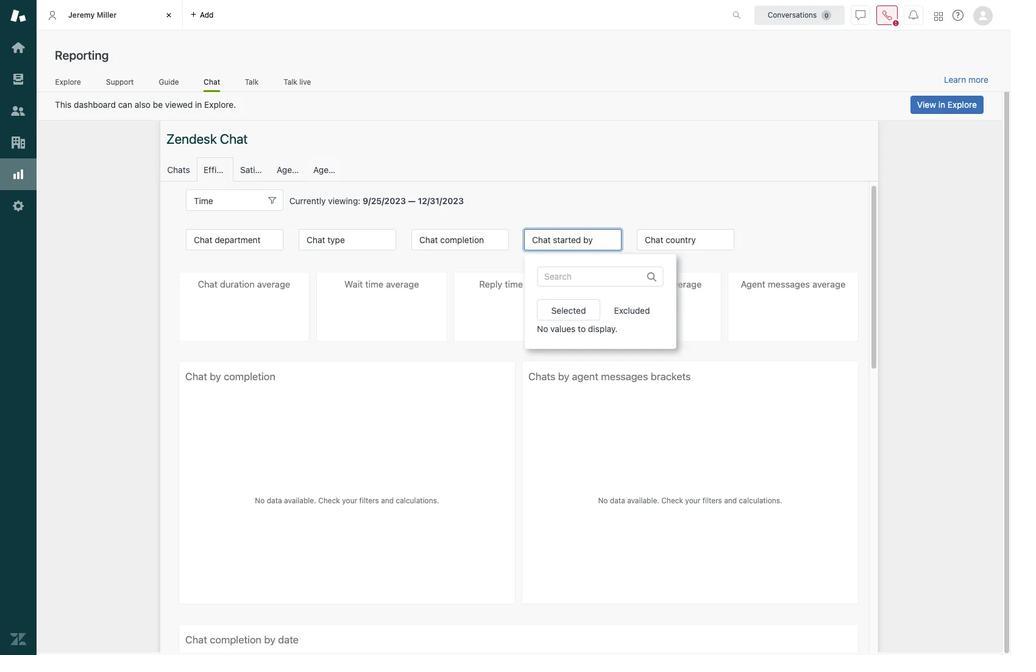 Task type: locate. For each thing, give the bounding box(es) containing it.
talk left 'live'
[[284, 77, 297, 86]]

0 horizontal spatial talk
[[245, 77, 259, 86]]

2 talk from the left
[[284, 77, 297, 86]]

talk right chat
[[245, 77, 259, 86]]

in
[[195, 99, 202, 110], [939, 99, 946, 110]]

customers image
[[10, 103, 26, 119]]

explore
[[55, 77, 81, 86], [948, 99, 977, 110]]

jeremy miller
[[68, 10, 117, 19]]

can
[[118, 99, 132, 110]]

add
[[200, 10, 214, 19]]

also
[[135, 99, 151, 110]]

reporting
[[55, 48, 109, 62]]

talk
[[245, 77, 259, 86], [284, 77, 297, 86]]

1 horizontal spatial explore
[[948, 99, 977, 110]]

add button
[[183, 0, 221, 30]]

1 in from the left
[[195, 99, 202, 110]]

explore down learn more link
[[948, 99, 977, 110]]

1 talk from the left
[[245, 77, 259, 86]]

live
[[299, 77, 311, 86]]

talk link
[[245, 77, 259, 90]]

explore up the this at the left of page
[[55, 77, 81, 86]]

button displays agent's chat status as invisible. image
[[856, 10, 866, 20]]

0 vertical spatial explore
[[55, 77, 81, 86]]

view in explore
[[917, 99, 977, 110]]

1 vertical spatial explore
[[948, 99, 977, 110]]

in right "viewed"
[[195, 99, 202, 110]]

0 horizontal spatial explore
[[55, 77, 81, 86]]

learn more link
[[944, 74, 989, 85]]

0 horizontal spatial in
[[195, 99, 202, 110]]

1 horizontal spatial talk
[[284, 77, 297, 86]]

talk live
[[284, 77, 311, 86]]

talk live link
[[283, 77, 312, 90]]

miller
[[97, 10, 117, 19]]

support link
[[106, 77, 134, 90]]

jeremy
[[68, 10, 95, 19]]

close image
[[163, 9, 175, 21]]

in right view
[[939, 99, 946, 110]]

view
[[917, 99, 936, 110]]

dashboard
[[74, 99, 116, 110]]

learn more
[[944, 74, 989, 85]]

explore inside button
[[948, 99, 977, 110]]

view in explore button
[[911, 96, 984, 114]]

guide link
[[159, 77, 179, 90]]

2 in from the left
[[939, 99, 946, 110]]

reporting image
[[10, 166, 26, 182]]

1 horizontal spatial in
[[939, 99, 946, 110]]

in inside button
[[939, 99, 946, 110]]



Task type: describe. For each thing, give the bounding box(es) containing it.
conversations
[[768, 10, 817, 19]]

be
[[153, 99, 163, 110]]

explore.
[[204, 99, 236, 110]]

talk for talk live
[[284, 77, 297, 86]]

guide
[[159, 77, 179, 86]]

viewed
[[165, 99, 193, 110]]

chat link
[[204, 77, 220, 92]]

tabs tab list
[[37, 0, 720, 30]]

chat
[[204, 77, 220, 86]]

this dashboard can also be viewed in explore.
[[55, 99, 236, 110]]

zendesk products image
[[935, 12, 943, 20]]

views image
[[10, 71, 26, 87]]

more
[[969, 74, 989, 85]]

learn
[[944, 74, 966, 85]]

this
[[55, 99, 72, 110]]

get started image
[[10, 40, 26, 55]]

zendesk support image
[[10, 8, 26, 24]]

talk for talk
[[245, 77, 259, 86]]

jeremy miller tab
[[37, 0, 183, 30]]

main element
[[0, 0, 37, 655]]

notifications image
[[909, 10, 919, 20]]

conversations button
[[755, 5, 845, 25]]

admin image
[[10, 198, 26, 214]]

organizations image
[[10, 135, 26, 151]]

get help image
[[953, 10, 964, 21]]

support
[[106, 77, 134, 86]]

zendesk image
[[10, 632, 26, 647]]

explore link
[[55, 77, 81, 90]]



Task type: vqa. For each thing, say whether or not it's contained in the screenshot.
conversationLabel LOG
no



